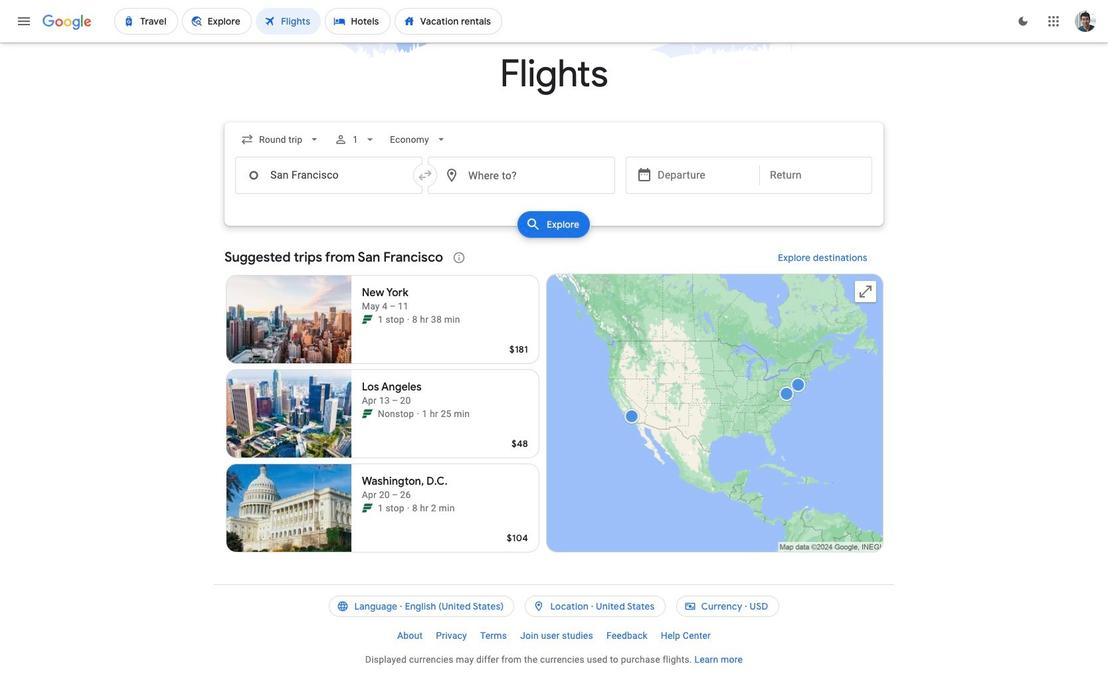 Task type: describe. For each thing, give the bounding box(es) containing it.
104 US dollars text field
[[507, 532, 528, 544]]

frontier image for  image for 48 us dollars text box
[[362, 409, 373, 419]]

main menu image
[[16, 13, 32, 29]]

change appearance image
[[1008, 5, 1039, 37]]

Where to?  text field
[[428, 157, 615, 194]]

 image for 48 us dollars text box
[[417, 407, 419, 421]]

48 US dollars text field
[[512, 438, 528, 450]]

Return text field
[[770, 158, 862, 193]]

 image for 104 us dollars text field
[[407, 502, 410, 515]]

frontier image for  image corresponding to the "181 us dollars" "text box"
[[362, 314, 373, 325]]



Task type: vqa. For each thing, say whether or not it's contained in the screenshot.
Other in the left bottom of the page
no



Task type: locate. For each thing, give the bounding box(es) containing it.
0 vertical spatial  image
[[407, 313, 410, 326]]

frontier image
[[362, 314, 373, 325], [362, 409, 373, 419]]

Where from? text field
[[235, 157, 423, 194]]

0 vertical spatial frontier image
[[362, 314, 373, 325]]

1 vertical spatial frontier image
[[362, 409, 373, 419]]

2 frontier image from the top
[[362, 409, 373, 419]]

1 vertical spatial  image
[[417, 407, 419, 421]]

None field
[[235, 128, 327, 152], [385, 128, 453, 152], [235, 128, 327, 152], [385, 128, 453, 152]]

 image
[[407, 313, 410, 326], [417, 407, 419, 421], [407, 502, 410, 515]]

frontier image
[[362, 503, 373, 514]]

Departure text field
[[658, 158, 750, 193]]

181 US dollars text field
[[510, 344, 528, 356]]

1 frontier image from the top
[[362, 314, 373, 325]]

Flight search field
[[214, 122, 895, 242]]

2 vertical spatial  image
[[407, 502, 410, 515]]

suggested trips from san francisco region
[[225, 242, 884, 558]]

 image for the "181 us dollars" "text box"
[[407, 313, 410, 326]]



